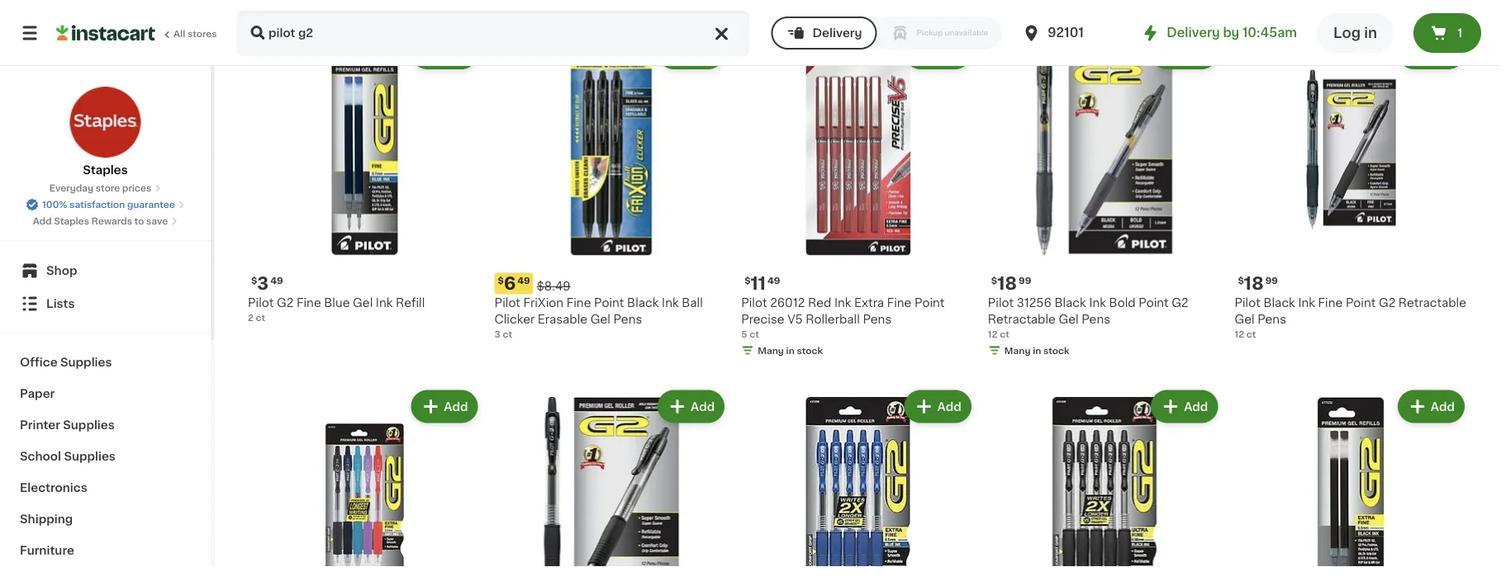 Task type: locate. For each thing, give the bounding box(es) containing it.
49 right 6
[[518, 276, 530, 285]]

office supplies
[[20, 357, 112, 369]]

0 horizontal spatial stock
[[797, 346, 823, 355]]

0 horizontal spatial many
[[758, 346, 784, 355]]

product group
[[248, 33, 481, 324], [495, 33, 728, 341], [741, 33, 975, 361], [988, 33, 1222, 361], [1235, 33, 1468, 341], [248, 387, 481, 568], [495, 387, 728, 568], [741, 387, 975, 568], [988, 387, 1222, 568], [1235, 387, 1468, 568]]

$ inside $ 11 49
[[745, 276, 751, 285]]

0 horizontal spatial 99
[[1019, 276, 1032, 285]]

4 fine from the left
[[1319, 297, 1343, 309]]

electronics
[[20, 483, 87, 494]]

0 vertical spatial retractable
[[1399, 297, 1467, 309]]

1 horizontal spatial 18
[[1244, 275, 1264, 292]]

18
[[998, 275, 1017, 292], [1244, 275, 1264, 292]]

1 horizontal spatial retractable
[[1399, 297, 1467, 309]]

add button
[[413, 38, 476, 68], [659, 38, 723, 68], [906, 38, 970, 68], [1153, 38, 1217, 68], [1400, 38, 1464, 68], [413, 392, 476, 422], [659, 392, 723, 422], [906, 392, 970, 422], [1153, 392, 1217, 422], [1400, 392, 1464, 422]]

1
[[1458, 27, 1463, 39]]

0 horizontal spatial 12
[[988, 330, 998, 339]]

stock down v5
[[797, 346, 823, 355]]

2 vertical spatial supplies
[[64, 451, 116, 463]]

pens inside pilot black ink fine point g2 retractable gel pens 12 ct
[[1258, 314, 1287, 325]]

1 horizontal spatial 12
[[1235, 330, 1245, 339]]

many down precise
[[758, 346, 784, 355]]

$ inside the $ 3 49
[[251, 276, 257, 285]]

1 black from the left
[[627, 297, 659, 309]]

stores
[[188, 29, 217, 38]]

31256
[[1017, 297, 1052, 309]]

many in stock for 18
[[1005, 346, 1070, 355]]

3 g2 from the left
[[1379, 297, 1396, 309]]

4 $ from the left
[[991, 276, 998, 285]]

1 stock from the left
[[797, 346, 823, 355]]

1 ink from the left
[[376, 297, 393, 309]]

delivery inside delivery button
[[813, 27, 862, 39]]

2 fine from the left
[[567, 297, 591, 309]]

4 pilot from the left
[[988, 297, 1014, 309]]

0 horizontal spatial 18
[[998, 275, 1017, 292]]

retractable inside pilot 31256 black ink bold point g2 retractable gel pens 12 ct
[[988, 314, 1056, 325]]

supplies down 'printer supplies' link
[[64, 451, 116, 463]]

ct
[[256, 313, 265, 322], [503, 330, 512, 339], [750, 330, 759, 339], [1000, 330, 1010, 339], [1247, 330, 1256, 339]]

1 pens from the left
[[614, 314, 642, 325]]

shop
[[46, 265, 77, 277]]

stock
[[797, 346, 823, 355], [1044, 346, 1070, 355]]

1 12 from the left
[[988, 330, 998, 339]]

$ for pilot g2 fine blue gel ink refill
[[251, 276, 257, 285]]

2 pens from the left
[[863, 314, 892, 325]]

in down 31256
[[1033, 346, 1042, 355]]

black inside pilot black ink fine point g2 retractable gel pens 12 ct
[[1264, 297, 1296, 309]]

$ for pilot 26012 red ink extra fine point precise v5 rollerball pens
[[745, 276, 751, 285]]

4 ink from the left
[[1089, 297, 1107, 309]]

pilot inside pilot g2 fine blue gel ink refill 2 ct
[[248, 297, 274, 309]]

product group containing 11
[[741, 33, 975, 361]]

pilot inside the pilot 26012 red ink extra fine point precise v5 rollerball pens 5 ct
[[741, 297, 767, 309]]

instacart logo image
[[56, 23, 155, 43]]

6
[[504, 275, 516, 292]]

in for 18
[[1033, 346, 1042, 355]]

supplies inside office supplies link
[[60, 357, 112, 369]]

many in stock
[[758, 346, 823, 355], [1005, 346, 1070, 355]]

0 horizontal spatial $ 18 99
[[991, 275, 1032, 292]]

0 horizontal spatial delivery
[[813, 27, 862, 39]]

3 49 from the left
[[768, 276, 780, 285]]

3 point from the left
[[1139, 297, 1169, 309]]

2
[[248, 313, 254, 322]]

many in stock for 11
[[758, 346, 823, 355]]

3 fine from the left
[[887, 297, 912, 309]]

2 $ from the left
[[498, 276, 504, 285]]

delivery for delivery by 10:45am
[[1167, 27, 1220, 39]]

1 many in stock from the left
[[758, 346, 823, 355]]

1 vertical spatial supplies
[[63, 420, 115, 431]]

$ 3 49
[[251, 275, 283, 292]]

supplies inside school supplies link
[[64, 451, 116, 463]]

1 fine from the left
[[297, 297, 321, 309]]

2 $ 18 99 from the left
[[1238, 275, 1278, 292]]

black
[[627, 297, 659, 309], [1055, 297, 1087, 309], [1264, 297, 1296, 309]]

many down 31256
[[1005, 346, 1031, 355]]

2 horizontal spatial 49
[[768, 276, 780, 285]]

2 horizontal spatial black
[[1264, 297, 1296, 309]]

99
[[1019, 276, 1032, 285], [1266, 276, 1278, 285]]

product group containing 6
[[495, 33, 728, 341]]

0 horizontal spatial g2
[[277, 297, 294, 309]]

1 49 from the left
[[270, 276, 283, 285]]

ink inside pilot 31256 black ink bold point g2 retractable gel pens 12 ct
[[1089, 297, 1107, 309]]

supplies up paper link
[[60, 357, 112, 369]]

3
[[257, 275, 269, 292], [495, 330, 501, 339]]

point
[[594, 297, 624, 309], [915, 297, 945, 309], [1139, 297, 1169, 309], [1346, 297, 1376, 309]]

pilot for 2
[[248, 297, 274, 309]]

school supplies
[[20, 451, 116, 463]]

3 pens from the left
[[1082, 314, 1111, 325]]

0 vertical spatial 3
[[257, 275, 269, 292]]

printer
[[20, 420, 60, 431]]

2 horizontal spatial g2
[[1379, 297, 1396, 309]]

0 horizontal spatial 3
[[257, 275, 269, 292]]

49 inside $ 6 49 $8.49 pilot frixion fine point black ink ball clicker erasable gel pens 3 ct
[[518, 276, 530, 285]]

pilot
[[248, 297, 274, 309], [495, 297, 521, 309], [741, 297, 767, 309], [988, 297, 1014, 309], [1235, 297, 1261, 309]]

pilot inside pilot 31256 black ink bold point g2 retractable gel pens 12 ct
[[988, 297, 1014, 309]]

1 99 from the left
[[1019, 276, 1032, 285]]

100%
[[42, 200, 67, 209]]

2 pilot from the left
[[495, 297, 521, 309]]

$ 18 99
[[991, 275, 1032, 292], [1238, 275, 1278, 292]]

in down v5
[[786, 346, 795, 355]]

1 horizontal spatial black
[[1055, 297, 1087, 309]]

2 horizontal spatial in
[[1364, 26, 1378, 40]]

0 horizontal spatial black
[[627, 297, 659, 309]]

2 49 from the left
[[518, 276, 530, 285]]

stock down pilot 31256 black ink bold point g2 retractable gel pens 12 ct
[[1044, 346, 1070, 355]]

gel
[[353, 297, 373, 309], [591, 314, 611, 325], [1059, 314, 1079, 325], [1235, 314, 1255, 325]]

$ inside $ 6 49 $8.49 pilot frixion fine point black ink ball clicker erasable gel pens 3 ct
[[498, 276, 504, 285]]

everyday
[[49, 184, 93, 193]]

pilot inside pilot black ink fine point g2 retractable gel pens 12 ct
[[1235, 297, 1261, 309]]

ct inside $ 6 49 $8.49 pilot frixion fine point black ink ball clicker erasable gel pens 3 ct
[[503, 330, 512, 339]]

1 point from the left
[[594, 297, 624, 309]]

point inside pilot black ink fine point g2 retractable gel pens 12 ct
[[1346, 297, 1376, 309]]

49 up pilot g2 fine blue gel ink refill 2 ct
[[270, 276, 283, 285]]

g2
[[277, 297, 294, 309], [1172, 297, 1189, 309], [1379, 297, 1396, 309]]

v5
[[788, 314, 803, 325]]

retractable inside pilot black ink fine point g2 retractable gel pens 12 ct
[[1399, 297, 1467, 309]]

5 pilot from the left
[[1235, 297, 1261, 309]]

49 for 11
[[768, 276, 780, 285]]

1 vertical spatial retractable
[[988, 314, 1056, 325]]

1 pilot from the left
[[248, 297, 274, 309]]

staples up everyday store prices "link"
[[83, 164, 128, 176]]

by
[[1223, 27, 1240, 39]]

12
[[988, 330, 998, 339], [1235, 330, 1245, 339]]

1 horizontal spatial delivery
[[1167, 27, 1220, 39]]

1 vertical spatial staples
[[54, 217, 89, 226]]

5 ink from the left
[[1299, 297, 1316, 309]]

2 99 from the left
[[1266, 276, 1278, 285]]

2 point from the left
[[915, 297, 945, 309]]

1 18 from the left
[[998, 275, 1017, 292]]

add staples rewards to save
[[33, 217, 168, 226]]

49
[[270, 276, 283, 285], [518, 276, 530, 285], [768, 276, 780, 285]]

2 12 from the left
[[1235, 330, 1245, 339]]

supplies for printer supplies
[[63, 420, 115, 431]]

supplies inside 'printer supplies' link
[[63, 420, 115, 431]]

3 down clicker
[[495, 330, 501, 339]]

supplies for office supplies
[[60, 357, 112, 369]]

1 vertical spatial 3
[[495, 330, 501, 339]]

1 horizontal spatial g2
[[1172, 297, 1189, 309]]

1 $ from the left
[[251, 276, 257, 285]]

2 g2 from the left
[[1172, 297, 1189, 309]]

lists link
[[10, 288, 201, 321]]

in
[[1364, 26, 1378, 40], [786, 346, 795, 355], [1033, 346, 1042, 355]]

49 inside $ 11 49
[[768, 276, 780, 285]]

1 $ 18 99 from the left
[[991, 275, 1032, 292]]

4 point from the left
[[1346, 297, 1376, 309]]

pens
[[614, 314, 642, 325], [863, 314, 892, 325], [1082, 314, 1111, 325], [1258, 314, 1287, 325]]

many in stock down 31256
[[1005, 346, 1070, 355]]

3 up pilot g2 fine blue gel ink refill 2 ct
[[257, 275, 269, 292]]

0 horizontal spatial retractable
[[988, 314, 1056, 325]]

everyday store prices link
[[49, 182, 161, 195]]

1 g2 from the left
[[277, 297, 294, 309]]

printer supplies
[[20, 420, 115, 431]]

1 horizontal spatial many
[[1005, 346, 1031, 355]]

$ for pilot 31256 black ink bold point g2 retractable gel pens
[[991, 276, 998, 285]]

staples down 100%
[[54, 217, 89, 226]]

3 $ from the left
[[745, 276, 751, 285]]

furniture
[[20, 545, 74, 557]]

pilot for precise
[[741, 297, 767, 309]]

1 horizontal spatial 3
[[495, 330, 501, 339]]

product group containing 3
[[248, 33, 481, 324]]

precise
[[741, 314, 785, 325]]

0 horizontal spatial many in stock
[[758, 346, 823, 355]]

2 18 from the left
[[1244, 275, 1264, 292]]

ink
[[376, 297, 393, 309], [662, 297, 679, 309], [835, 297, 852, 309], [1089, 297, 1107, 309], [1299, 297, 1316, 309]]

None search field
[[236, 10, 750, 56]]

2 stock from the left
[[1044, 346, 1070, 355]]

1 horizontal spatial $ 18 99
[[1238, 275, 1278, 292]]

$
[[251, 276, 257, 285], [498, 276, 504, 285], [745, 276, 751, 285], [991, 276, 998, 285], [1238, 276, 1244, 285]]

log in
[[1334, 26, 1378, 40]]

add inside add staples rewards to save link
[[33, 217, 52, 226]]

ink inside pilot black ink fine point g2 retractable gel pens 12 ct
[[1299, 297, 1316, 309]]

pens inside the pilot 26012 red ink extra fine point precise v5 rollerball pens 5 ct
[[863, 314, 892, 325]]

in right log
[[1364, 26, 1378, 40]]

49 inside the $ 3 49
[[270, 276, 283, 285]]

shipping link
[[10, 504, 201, 535]]

1 many from the left
[[758, 346, 784, 355]]

3 pilot from the left
[[741, 297, 767, 309]]

g2 inside pilot g2 fine blue gel ink refill 2 ct
[[277, 297, 294, 309]]

11
[[751, 275, 766, 292]]

1 horizontal spatial many in stock
[[1005, 346, 1070, 355]]

many
[[758, 346, 784, 355], [1005, 346, 1031, 355]]

school supplies link
[[10, 441, 201, 473]]

pilot g2 fine blue gel ink refill 2 ct
[[248, 297, 425, 322]]

gel inside pilot 31256 black ink bold point g2 retractable gel pens 12 ct
[[1059, 314, 1079, 325]]

1 horizontal spatial in
[[1033, 346, 1042, 355]]

refill
[[396, 297, 425, 309]]

2 ink from the left
[[662, 297, 679, 309]]

delivery inside delivery by 10:45am link
[[1167, 27, 1220, 39]]

many in stock down v5
[[758, 346, 823, 355]]

supplies down paper link
[[63, 420, 115, 431]]

2 many from the left
[[1005, 346, 1031, 355]]

delivery
[[1167, 27, 1220, 39], [813, 27, 862, 39]]

shipping
[[20, 514, 73, 526]]

staples
[[83, 164, 128, 176], [54, 217, 89, 226]]

49 right 11
[[768, 276, 780, 285]]

100% satisfaction guarantee button
[[26, 195, 185, 212]]

1 horizontal spatial 99
[[1266, 276, 1278, 285]]

0 horizontal spatial in
[[786, 346, 795, 355]]

0 horizontal spatial 49
[[270, 276, 283, 285]]

5 $ from the left
[[1238, 276, 1244, 285]]

1 horizontal spatial 49
[[518, 276, 530, 285]]

3 ink from the left
[[835, 297, 852, 309]]

log in button
[[1317, 13, 1394, 53]]

10:45am
[[1243, 27, 1297, 39]]

fine inside the pilot 26012 red ink extra fine point precise v5 rollerball pens 5 ct
[[887, 297, 912, 309]]

all stores
[[174, 29, 217, 38]]

2 black from the left
[[1055, 297, 1087, 309]]

1 horizontal spatial stock
[[1044, 346, 1070, 355]]

2 many in stock from the left
[[1005, 346, 1070, 355]]

blue
[[324, 297, 350, 309]]

26012
[[770, 297, 805, 309]]

supplies
[[60, 357, 112, 369], [63, 420, 115, 431], [64, 451, 116, 463]]

pilot 26012 red ink extra fine point precise v5 rollerball pens 5 ct
[[741, 297, 945, 339]]

fine inside pilot g2 fine blue gel ink refill 2 ct
[[297, 297, 321, 309]]

4 pens from the left
[[1258, 314, 1287, 325]]

3 black from the left
[[1264, 297, 1296, 309]]

add
[[444, 47, 468, 59], [691, 47, 715, 59], [938, 47, 962, 59], [1184, 47, 1209, 59], [1431, 47, 1455, 59], [33, 217, 52, 226], [444, 401, 468, 413], [691, 401, 715, 413], [938, 401, 962, 413], [1184, 401, 1209, 413], [1431, 401, 1455, 413]]

fine
[[297, 297, 321, 309], [567, 297, 591, 309], [887, 297, 912, 309], [1319, 297, 1343, 309]]

0 vertical spatial supplies
[[60, 357, 112, 369]]



Task type: vqa. For each thing, say whether or not it's contained in the screenshot.
second THE MANY from the right
yes



Task type: describe. For each thing, give the bounding box(es) containing it.
ct inside the pilot 26012 red ink extra fine point precise v5 rollerball pens 5 ct
[[750, 330, 759, 339]]

prices
[[122, 184, 151, 193]]

many for 11
[[758, 346, 784, 355]]

rollerball
[[806, 314, 860, 325]]

staples inside add staples rewards to save link
[[54, 217, 89, 226]]

delivery by 10:45am
[[1167, 27, 1297, 39]]

bold
[[1109, 297, 1136, 309]]

point inside $ 6 49 $8.49 pilot frixion fine point black ink ball clicker erasable gel pens 3 ct
[[594, 297, 624, 309]]

add staples rewards to save link
[[33, 215, 178, 228]]

49 for 6
[[518, 276, 530, 285]]

in for 11
[[786, 346, 795, 355]]

ink inside $ 6 49 $8.49 pilot frixion fine point black ink ball clicker erasable gel pens 3 ct
[[662, 297, 679, 309]]

ct inside pilot 31256 black ink bold point g2 retractable gel pens 12 ct
[[1000, 330, 1010, 339]]

office
[[20, 357, 58, 369]]

school
[[20, 451, 61, 463]]

frixion
[[524, 297, 564, 309]]

point inside pilot 31256 black ink bold point g2 retractable gel pens 12 ct
[[1139, 297, 1169, 309]]

g2 inside pilot black ink fine point g2 retractable gel pens 12 ct
[[1379, 297, 1396, 309]]

18 for pilot 31256 black ink bold point g2 retractable gel pens
[[998, 275, 1017, 292]]

$ 18 99 for pilot 31256 black ink bold point g2 retractable gel pens
[[991, 275, 1032, 292]]

18 for pilot black ink fine point g2 retractable gel pens
[[1244, 275, 1264, 292]]

pilot 31256 black ink bold point g2 retractable gel pens 12 ct
[[988, 297, 1189, 339]]

3 inside $ 6 49 $8.49 pilot frixion fine point black ink ball clicker erasable gel pens 3 ct
[[495, 330, 501, 339]]

to
[[134, 217, 144, 226]]

5
[[741, 330, 747, 339]]

all
[[174, 29, 185, 38]]

ct inside pilot black ink fine point g2 retractable gel pens 12 ct
[[1247, 330, 1256, 339]]

fine inside $ 6 49 $8.49 pilot frixion fine point black ink ball clicker erasable gel pens 3 ct
[[567, 297, 591, 309]]

office supplies link
[[10, 347, 201, 378]]

49 for 3
[[270, 276, 283, 285]]

12 inside pilot black ink fine point g2 retractable gel pens 12 ct
[[1235, 330, 1245, 339]]

in inside button
[[1364, 26, 1378, 40]]

electronics link
[[10, 473, 201, 504]]

fine inside pilot black ink fine point g2 retractable gel pens 12 ct
[[1319, 297, 1343, 309]]

printer supplies link
[[10, 410, 201, 441]]

$ for pilot black ink fine point g2 retractable gel pens
[[1238, 276, 1244, 285]]

point inside the pilot 26012 red ink extra fine point precise v5 rollerball pens 5 ct
[[915, 297, 945, 309]]

everyday store prices
[[49, 184, 151, 193]]

pens inside pilot 31256 black ink bold point g2 retractable gel pens 12 ct
[[1082, 314, 1111, 325]]

$6.49 original price: $8.49 element
[[495, 273, 728, 295]]

furniture link
[[10, 535, 201, 567]]

stock for 11
[[797, 346, 823, 355]]

guarantee
[[127, 200, 175, 209]]

pilot for retractable
[[988, 297, 1014, 309]]

log
[[1334, 26, 1361, 40]]

$8.49
[[537, 280, 571, 292]]

pens inside $ 6 49 $8.49 pilot frixion fine point black ink ball clicker erasable gel pens 3 ct
[[614, 314, 642, 325]]

stock for 18
[[1044, 346, 1070, 355]]

$ 11 49
[[745, 275, 780, 292]]

red
[[808, 297, 832, 309]]

paper link
[[10, 378, 201, 410]]

gel inside pilot black ink fine point g2 retractable gel pens 12 ct
[[1235, 314, 1255, 325]]

pilot for gel
[[1235, 297, 1261, 309]]

ink inside pilot g2 fine blue gel ink refill 2 ct
[[376, 297, 393, 309]]

many for 18
[[1005, 346, 1031, 355]]

gel inside $ 6 49 $8.49 pilot frixion fine point black ink ball clicker erasable gel pens 3 ct
[[591, 314, 611, 325]]

92101 button
[[1022, 10, 1121, 56]]

clicker
[[495, 314, 535, 325]]

service type group
[[771, 17, 1002, 50]]

black inside $ 6 49 $8.49 pilot frixion fine point black ink ball clicker erasable gel pens 3 ct
[[627, 297, 659, 309]]

supplies for school supplies
[[64, 451, 116, 463]]

lists
[[46, 298, 75, 310]]

rewards
[[91, 217, 132, 226]]

delivery button
[[771, 17, 877, 50]]

delivery by 10:45am link
[[1141, 23, 1297, 43]]

92101
[[1048, 27, 1084, 39]]

g2 inside pilot 31256 black ink bold point g2 retractable gel pens 12 ct
[[1172, 297, 1189, 309]]

extra
[[855, 297, 884, 309]]

1 button
[[1414, 13, 1482, 53]]

satisfaction
[[70, 200, 125, 209]]

Search field
[[238, 12, 748, 55]]

black inside pilot 31256 black ink bold point g2 retractable gel pens 12 ct
[[1055, 297, 1087, 309]]

erasable
[[538, 314, 588, 325]]

pilot black ink fine point g2 retractable gel pens 12 ct
[[1235, 297, 1467, 339]]

12 inside pilot 31256 black ink bold point g2 retractable gel pens 12 ct
[[988, 330, 998, 339]]

staples link
[[69, 86, 142, 178]]

gel inside pilot g2 fine blue gel ink refill 2 ct
[[353, 297, 373, 309]]

ct inside pilot g2 fine blue gel ink refill 2 ct
[[256, 313, 265, 322]]

99 for pilot 31256 black ink bold point g2 retractable gel pens
[[1019, 276, 1032, 285]]

all stores link
[[56, 10, 218, 56]]

staples logo image
[[69, 86, 142, 159]]

99 for pilot black ink fine point g2 retractable gel pens
[[1266, 276, 1278, 285]]

store
[[96, 184, 120, 193]]

ink inside the pilot 26012 red ink extra fine point precise v5 rollerball pens 5 ct
[[835, 297, 852, 309]]

100% satisfaction guarantee
[[42, 200, 175, 209]]

pilot inside $ 6 49 $8.49 pilot frixion fine point black ink ball clicker erasable gel pens 3 ct
[[495, 297, 521, 309]]

paper
[[20, 388, 55, 400]]

shop link
[[10, 255, 201, 288]]

$ 18 99 for pilot black ink fine point g2 retractable gel pens
[[1238, 275, 1278, 292]]

0 vertical spatial staples
[[83, 164, 128, 176]]

delivery for delivery
[[813, 27, 862, 39]]

save
[[146, 217, 168, 226]]

ball
[[682, 297, 703, 309]]

$ 6 49 $8.49 pilot frixion fine point black ink ball clicker erasable gel pens 3 ct
[[495, 275, 703, 339]]



